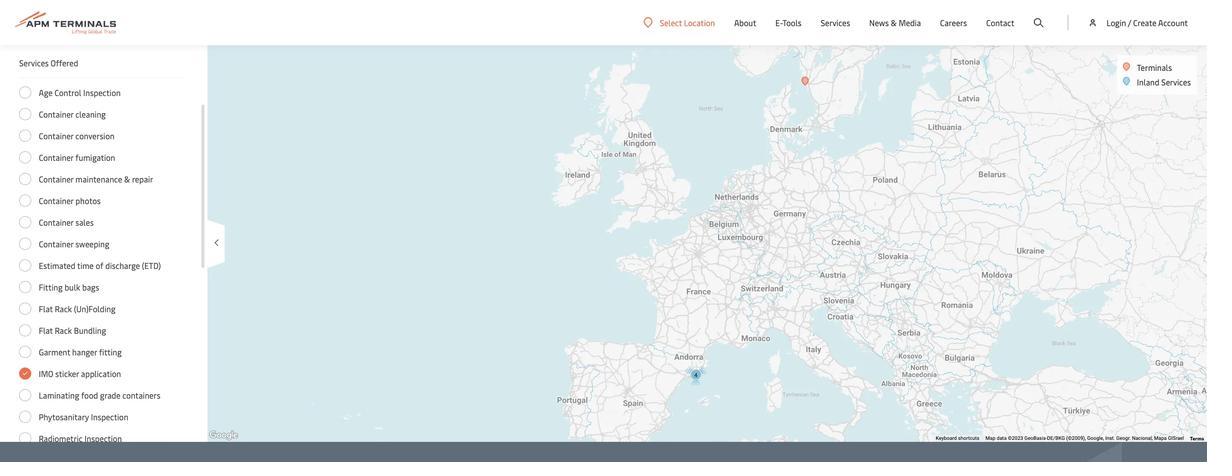 Task type: vqa. For each thing, say whether or not it's contained in the screenshot.
the top 12:00
no



Task type: locate. For each thing, give the bounding box(es) containing it.
rack up garment
[[55, 325, 72, 336]]

2 flat from the top
[[39, 325, 53, 336]]

inspection for radiometric inspection
[[85, 434, 122, 445]]

select location button
[[644, 17, 715, 28]]

news & media
[[869, 17, 921, 28]]

Garment hanger fitting radio
[[19, 347, 31, 359]]

conversion
[[75, 130, 115, 142]]

inspection up cleaning
[[83, 87, 121, 98]]

0 vertical spatial inspection
[[83, 87, 121, 98]]

2 container from the top
[[39, 130, 74, 142]]

2 vertical spatial services
[[1162, 77, 1191, 88]]

Phytosanitary Inspection radio
[[19, 411, 31, 424]]

container sweeping
[[39, 239, 109, 250]]

Age Control Inspection radio
[[19, 87, 31, 99]]

services button
[[821, 0, 850, 45]]

fitting
[[39, 282, 63, 293]]

containers
[[122, 390, 160, 401]]

Container sales radio
[[19, 217, 31, 229]]

careers button
[[940, 0, 967, 45]]

(etd)
[[142, 260, 161, 271]]

& left the repair
[[124, 174, 130, 185]]

container for container photos
[[39, 195, 74, 207]]

0 horizontal spatial services
[[19, 57, 49, 68]]

estimated time of discharge (etd)
[[39, 260, 161, 271]]

sticker
[[55, 369, 79, 380]]

container down container cleaning
[[39, 130, 74, 142]]

2 horizontal spatial services
[[1162, 77, 1191, 88]]

0 horizontal spatial &
[[124, 174, 130, 185]]

& right news
[[891, 17, 897, 28]]

media
[[899, 17, 921, 28]]

3 container from the top
[[39, 152, 74, 163]]

inland services
[[1137, 77, 1191, 88]]

login / create account link
[[1088, 0, 1188, 45]]

keyboard shortcuts
[[936, 436, 980, 442]]

control
[[55, 87, 81, 98]]

6 container from the top
[[39, 217, 74, 228]]

container up estimated
[[39, 239, 74, 250]]

imo sticker application
[[39, 369, 121, 380]]

estimated
[[39, 260, 75, 271]]

1 container from the top
[[39, 109, 74, 120]]

Fitting bulk bags radio
[[19, 282, 31, 294]]

0 vertical spatial rack
[[55, 304, 72, 315]]

container sales
[[39, 217, 94, 228]]

0 vertical spatial services
[[821, 17, 850, 28]]

container down container conversion
[[39, 152, 74, 163]]

Radiometric Inspection radio
[[19, 433, 31, 445]]

container for container conversion
[[39, 130, 74, 142]]

flat right 'flat rack bundling' option
[[39, 325, 53, 336]]

services left offered
[[19, 57, 49, 68]]

imo
[[39, 369, 53, 380]]

discharge
[[105, 260, 140, 271]]

4
[[694, 372, 697, 379]]

2 rack from the top
[[55, 325, 72, 336]]

1 flat from the top
[[39, 304, 53, 315]]

1 vertical spatial inspection
[[91, 412, 128, 423]]

container for container maintenance & repair
[[39, 174, 74, 185]]

container conversion
[[39, 130, 115, 142]]

4 container from the top
[[39, 174, 74, 185]]

about button
[[734, 0, 756, 45]]

&
[[891, 17, 897, 28], [124, 174, 130, 185]]

nacional,
[[1132, 436, 1153, 442]]

container up container photos
[[39, 174, 74, 185]]

inspection down the grade
[[91, 412, 128, 423]]

5 container from the top
[[39, 195, 74, 207]]

Container sweeping radio
[[19, 238, 31, 250]]

1 vertical spatial services
[[19, 57, 49, 68]]

offered
[[51, 57, 78, 68]]

create
[[1133, 17, 1157, 28]]

rack down fitting bulk bags
[[55, 304, 72, 315]]

map data ©2023 geobasis-de/bkg (©2009), google, inst. geogr. nacional, mapa gisrael
[[986, 436, 1184, 442]]

inspection down phytosanitary inspection
[[85, 434, 122, 445]]

1 vertical spatial flat
[[39, 325, 53, 336]]

phytosanitary inspection
[[39, 412, 128, 423]]

container down container photos
[[39, 217, 74, 228]]

contact button
[[986, 0, 1015, 45]]

inst.
[[1106, 436, 1115, 442]]

inland
[[1137, 77, 1160, 88]]

Estimated time of discharge (ETD) radio
[[19, 260, 31, 272]]

Flat Rack  (Un)Folding radio
[[19, 303, 31, 315]]

0 vertical spatial &
[[891, 17, 897, 28]]

cleaning
[[75, 109, 106, 120]]

container
[[39, 109, 74, 120], [39, 130, 74, 142], [39, 152, 74, 163], [39, 174, 74, 185], [39, 195, 74, 207], [39, 217, 74, 228], [39, 239, 74, 250]]

shortcuts
[[958, 436, 980, 442]]

flat rack bundling
[[39, 325, 106, 336]]

0 vertical spatial flat
[[39, 304, 53, 315]]

container down age at the top left
[[39, 109, 74, 120]]

services right tools
[[821, 17, 850, 28]]

fumigation
[[75, 152, 115, 163]]

services for services
[[821, 17, 850, 28]]

hanger
[[72, 347, 97, 358]]

fitting bulk bags
[[39, 282, 99, 293]]

container up container sales
[[39, 195, 74, 207]]

2 vertical spatial inspection
[[85, 434, 122, 445]]

7 container from the top
[[39, 239, 74, 250]]

1 vertical spatial rack
[[55, 325, 72, 336]]

inspection
[[83, 87, 121, 98], [91, 412, 128, 423], [85, 434, 122, 445]]

geogr.
[[1116, 436, 1131, 442]]

age
[[39, 87, 53, 98]]

of
[[96, 260, 103, 271]]

tools
[[783, 17, 802, 28]]

services down terminals
[[1162, 77, 1191, 88]]

flat right flat rack  (un)folding radio
[[39, 304, 53, 315]]

1 horizontal spatial &
[[891, 17, 897, 28]]

rack for (un)folding
[[55, 304, 72, 315]]

1 rack from the top
[[55, 304, 72, 315]]

1 horizontal spatial services
[[821, 17, 850, 28]]

rack
[[55, 304, 72, 315], [55, 325, 72, 336]]

Container conversion radio
[[19, 130, 31, 142]]

google,
[[1087, 436, 1104, 442]]

container cleaning
[[39, 109, 106, 120]]

contact
[[986, 17, 1015, 28]]

laminating
[[39, 390, 79, 401]]

1 vertical spatial &
[[124, 174, 130, 185]]

Container maintenance & repair radio
[[19, 173, 31, 185]]

Container cleaning radio
[[19, 108, 31, 120]]

google image
[[207, 430, 240, 443]]

select
[[660, 17, 682, 28]]

flat rack  (un)folding
[[39, 304, 115, 315]]

services
[[821, 17, 850, 28], [19, 57, 49, 68], [1162, 77, 1191, 88]]



Task type: describe. For each thing, give the bounding box(es) containing it.
phytosanitary
[[39, 412, 89, 423]]

e-tools button
[[776, 0, 802, 45]]

/
[[1128, 17, 1131, 28]]

container for container fumigation
[[39, 152, 74, 163]]

rack for bundling
[[55, 325, 72, 336]]

geobasis-
[[1025, 436, 1047, 442]]

services for services offered
[[19, 57, 49, 68]]

bundling
[[74, 325, 106, 336]]

gisrael
[[1168, 436, 1184, 442]]

de/bkg
[[1047, 436, 1065, 442]]

©2023
[[1008, 436, 1023, 442]]

map region
[[155, 0, 1207, 463]]

food
[[81, 390, 98, 401]]

flat for flat rack bundling
[[39, 325, 53, 336]]

keyboard
[[936, 436, 957, 442]]

IMO sticker application radio
[[19, 368, 31, 380]]

location
[[684, 17, 715, 28]]

(©2009),
[[1066, 436, 1086, 442]]

container for container sweeping
[[39, 239, 74, 250]]

Container photos radio
[[19, 195, 31, 207]]

e-
[[776, 17, 783, 28]]

mapa
[[1154, 436, 1167, 442]]

terms
[[1190, 436, 1204, 443]]

news
[[869, 17, 889, 28]]

terminals
[[1137, 62, 1172, 73]]

& inside popup button
[[891, 17, 897, 28]]

maintenance
[[75, 174, 122, 185]]

data
[[997, 436, 1007, 442]]

grade
[[100, 390, 120, 401]]

Laminating food grade containers radio
[[19, 390, 31, 402]]

keyboard shortcuts button
[[936, 436, 980, 443]]

container photos
[[39, 195, 101, 207]]

about
[[734, 17, 756, 28]]

laminating food grade containers
[[39, 390, 160, 401]]

time
[[77, 260, 94, 271]]

radiometric inspection
[[39, 434, 122, 445]]

garment
[[39, 347, 70, 358]]

(un)folding
[[74, 304, 115, 315]]

account
[[1158, 17, 1188, 28]]

inspection for phytosanitary inspection
[[91, 412, 128, 423]]

login
[[1107, 17, 1126, 28]]

terms link
[[1190, 436, 1204, 443]]

sweeping
[[75, 239, 109, 250]]

sales
[[75, 217, 94, 228]]

container for container cleaning
[[39, 109, 74, 120]]

flat for flat rack  (un)folding
[[39, 304, 53, 315]]

map
[[986, 436, 996, 442]]

Flat Rack Bundling radio
[[19, 325, 31, 337]]

login / create account
[[1107, 17, 1188, 28]]

container maintenance & repair
[[39, 174, 153, 185]]

select location
[[660, 17, 715, 28]]

fitting
[[99, 347, 122, 358]]

container fumigation
[[39, 152, 115, 163]]

bags
[[82, 282, 99, 293]]

news & media button
[[869, 0, 921, 45]]

age control inspection
[[39, 87, 121, 98]]

careers
[[940, 17, 967, 28]]

e-tools
[[776, 17, 802, 28]]

Container fumigation radio
[[19, 152, 31, 164]]

application
[[81, 369, 121, 380]]

container for container sales
[[39, 217, 74, 228]]

photos
[[75, 195, 101, 207]]

bulk
[[65, 282, 80, 293]]

repair
[[132, 174, 153, 185]]

radiometric
[[39, 434, 83, 445]]

services offered
[[19, 57, 78, 68]]

garment hanger fitting
[[39, 347, 122, 358]]



